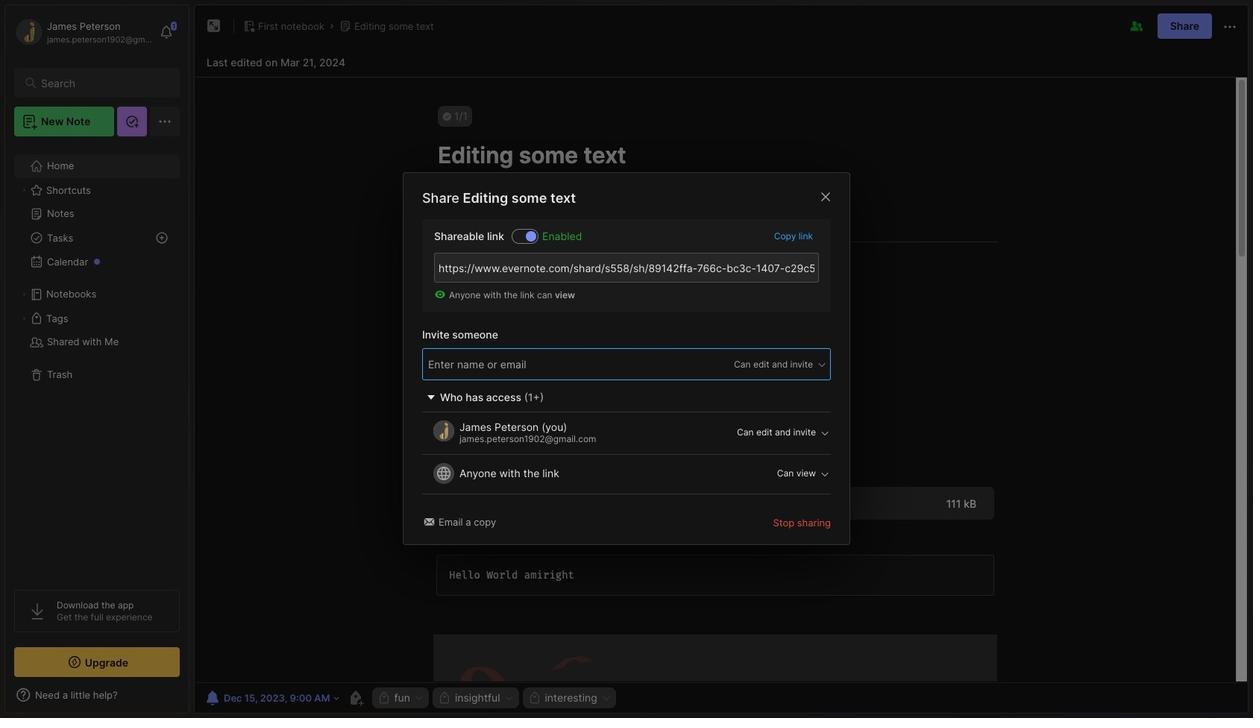 Task type: vqa. For each thing, say whether or not it's contained in the screenshot.
'More actions' field
no



Task type: describe. For each thing, give the bounding box(es) containing it.
shared link switcher image
[[526, 231, 536, 242]]

Note Editor text field
[[195, 77, 1248, 683]]

James Peterson (you) Access dropdown field
[[709, 426, 830, 440]]

add tag image
[[347, 689, 364, 707]]

Can view field
[[709, 467, 830, 481]]



Task type: locate. For each thing, give the bounding box(es) containing it.
expand notebooks image
[[19, 290, 28, 299]]

main element
[[0, 0, 194, 718]]

note window element
[[194, 4, 1249, 714]]

expand note image
[[205, 17, 223, 35]]

tree
[[5, 145, 189, 577]]

tree inside main element
[[5, 145, 189, 577]]

close image
[[817, 188, 835, 206]]

None search field
[[41, 74, 166, 92]]

Search text field
[[41, 76, 166, 90]]

none search field inside main element
[[41, 74, 166, 92]]

Select permission field
[[706, 358, 827, 372]]

Add tag field
[[427, 357, 606, 373]]

Shared URL text field
[[434, 253, 819, 283]]

expand tags image
[[19, 314, 28, 323]]



